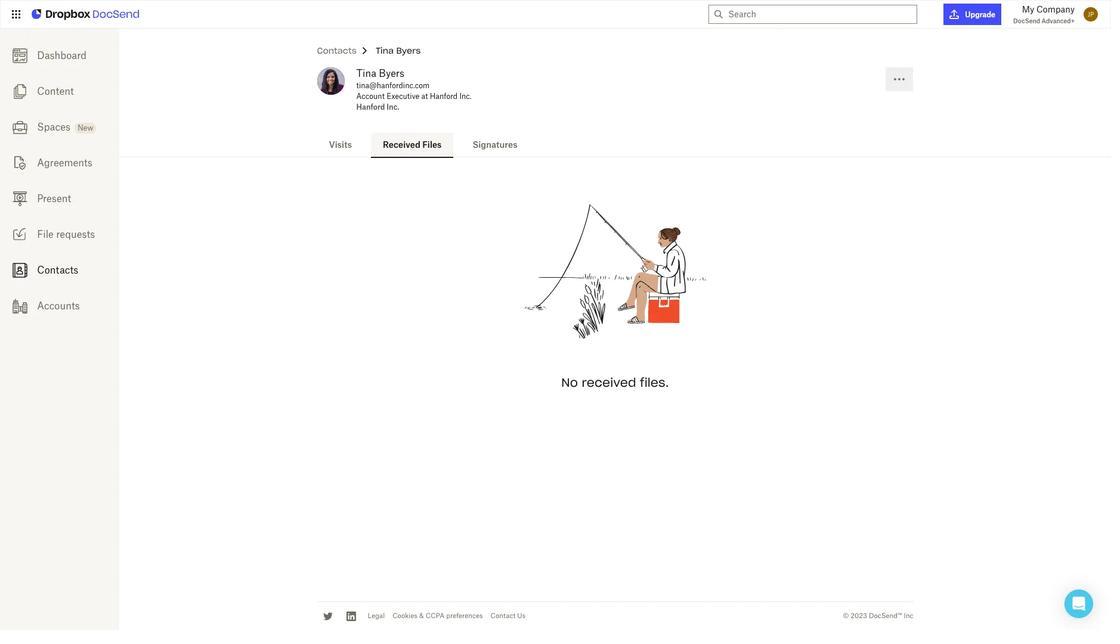 Task type: vqa. For each thing, say whether or not it's contained in the screenshot.
the topmost The Hanford
yes



Task type: locate. For each thing, give the bounding box(es) containing it.
received
[[582, 375, 637, 390]]

at
[[422, 92, 428, 101]]

contacts link up accounts
[[0, 252, 119, 288]]

tina down the chevron right  12 "image"
[[357, 67, 377, 79]]

0 horizontal spatial inc.
[[387, 103, 400, 112]]

contacts left the chevron right  12 "image"
[[317, 45, 357, 56]]

dashboard link
[[0, 38, 119, 73]]

cookies & ccpa preferences link
[[393, 613, 483, 621]]

upgrade
[[966, 10, 996, 19]]

tina byers tina@hanfordinc.com account executive at hanford inc. hanford inc.
[[357, 67, 472, 112]]

inc. down executive
[[387, 103, 400, 112]]

advanced+
[[1042, 17, 1076, 24]]

cookies
[[393, 613, 418, 621]]

1 vertical spatial contacts
[[37, 264, 78, 276]]

1 vertical spatial byers
[[379, 67, 405, 79]]

byers
[[397, 45, 421, 56], [379, 67, 405, 79]]

sidebar contacts image
[[12, 263, 27, 278]]

company
[[1037, 4, 1076, 14]]

1 horizontal spatial hanford
[[430, 92, 458, 101]]

0 vertical spatial hanford
[[430, 92, 458, 101]]

sidebar dashboard image
[[12, 48, 27, 63]]

my
[[1023, 4, 1035, 14]]

upgrade button
[[944, 4, 1002, 25]]

1 vertical spatial hanford
[[357, 103, 385, 112]]

tina right the chevron right  12 "image"
[[376, 45, 394, 56]]

preferences
[[447, 613, 483, 621]]

jp button
[[1081, 4, 1102, 24]]

files
[[423, 140, 442, 150]]

0 horizontal spatial contacts link
[[0, 252, 119, 288]]

contacts link left the chevron right  12 "image"
[[317, 40, 357, 61]]

executive
[[387, 92, 420, 101]]

1 vertical spatial tina
[[357, 67, 377, 79]]

1 vertical spatial inc.
[[387, 103, 400, 112]]

tina byers image
[[317, 67, 345, 95]]

0 horizontal spatial contacts
[[37, 264, 78, 276]]

hanford down 'account'
[[357, 103, 385, 112]]

0 vertical spatial tina
[[376, 45, 394, 56]]

received files
[[383, 140, 442, 150]]

inc.
[[460, 92, 472, 101], [387, 103, 400, 112]]

Search text field
[[729, 5, 913, 23]]

©
[[844, 613, 849, 621]]

content link
[[0, 73, 119, 109]]

1 horizontal spatial contacts
[[317, 45, 357, 56]]

legal
[[368, 613, 385, 621]]

0 vertical spatial contacts link
[[317, 40, 357, 61]]

sidebar ndas image
[[12, 156, 27, 171]]

hanford right 'at'
[[430, 92, 458, 101]]

sidebar documents image
[[12, 84, 27, 99]]

sidebar spaces image
[[12, 120, 27, 135]]

spaces new
[[37, 121, 93, 133]]

1 vertical spatial contacts link
[[0, 252, 119, 288]]

contacts link
[[317, 40, 357, 61], [0, 252, 119, 288]]

contact us
[[491, 613, 526, 621]]

spaces
[[37, 121, 70, 133]]

file
[[37, 229, 54, 241]]

visits link
[[317, 133, 364, 158]]

1 horizontal spatial contacts link
[[317, 40, 357, 61]]

hanford
[[430, 92, 458, 101], [357, 103, 385, 112]]

hanford inc. link
[[357, 103, 400, 112]]

tina byers
[[376, 45, 421, 56]]

file requests
[[37, 229, 95, 241]]

signatures link
[[461, 133, 530, 158]]

no
[[562, 375, 578, 390]]

sidebar present image
[[12, 191, 27, 206]]

0 vertical spatial byers
[[397, 45, 421, 56]]

receive image
[[12, 227, 27, 242]]

requests
[[56, 229, 95, 241]]

tina byers image
[[317, 67, 345, 95]]

byers inside tina byers tina@hanfordinc.com account executive at hanford inc. hanford inc.
[[379, 67, 405, 79]]

tina inside tina byers tina@hanfordinc.com account executive at hanford inc. hanford inc.
[[357, 67, 377, 79]]

contacts
[[317, 45, 357, 56], [37, 264, 78, 276]]

inc. right 'at'
[[460, 92, 472, 101]]

tina
[[376, 45, 394, 56], [357, 67, 377, 79]]

inc
[[905, 613, 914, 621]]

options menu image
[[893, 72, 907, 87]]

contacts up accounts
[[37, 264, 78, 276]]

0 horizontal spatial hanford
[[357, 103, 385, 112]]

cookies & ccpa preferences
[[393, 613, 483, 621]]

file requests link
[[0, 217, 119, 252]]

1 horizontal spatial inc.
[[460, 92, 472, 101]]



Task type: describe. For each thing, give the bounding box(es) containing it.
2023
[[851, 613, 868, 621]]

docsend
[[1014, 17, 1041, 24]]

sidebar accounts image
[[12, 299, 27, 314]]

us
[[518, 613, 526, 621]]

new
[[78, 124, 93, 132]]

chevron right  12 image
[[363, 47, 370, 54]]

0 vertical spatial contacts
[[317, 45, 357, 56]]

jp
[[1088, 11, 1095, 18]]

contact us link
[[491, 613, 526, 621]]

byers for tina byers
[[397, 45, 421, 56]]

my company docsend advanced+
[[1014, 4, 1076, 24]]

docsend™
[[870, 613, 903, 621]]

dashboard
[[37, 50, 87, 61]]

tina@hanfordinc.com
[[357, 81, 430, 90]]

© 2023 docsend™ inc
[[844, 613, 914, 621]]

0 vertical spatial inc.
[[460, 92, 472, 101]]

signatures
[[473, 140, 518, 150]]

byers for tina byers tina@hanfordinc.com account executive at hanford inc. hanford inc.
[[379, 67, 405, 79]]

upgrade image
[[950, 10, 960, 19]]

received files link
[[371, 133, 454, 158]]

agreements
[[37, 157, 92, 169]]

account
[[357, 92, 385, 101]]

&
[[420, 613, 424, 621]]

visits
[[329, 140, 352, 150]]

accounts link
[[0, 288, 119, 324]]

files.
[[640, 375, 669, 390]]

present
[[37, 193, 71, 205]]

legal link
[[368, 613, 385, 621]]

agreements link
[[0, 145, 119, 181]]

no received files.
[[562, 375, 669, 390]]

tina for tina byers
[[376, 45, 394, 56]]

ccpa
[[426, 613, 445, 621]]

present link
[[0, 181, 119, 217]]

accounts
[[37, 300, 80, 312]]

contact
[[491, 613, 516, 621]]

content
[[37, 85, 74, 97]]

received
[[383, 140, 421, 150]]

tina for tina byers tina@hanfordinc.com account executive at hanford inc. hanford inc.
[[357, 67, 377, 79]]



